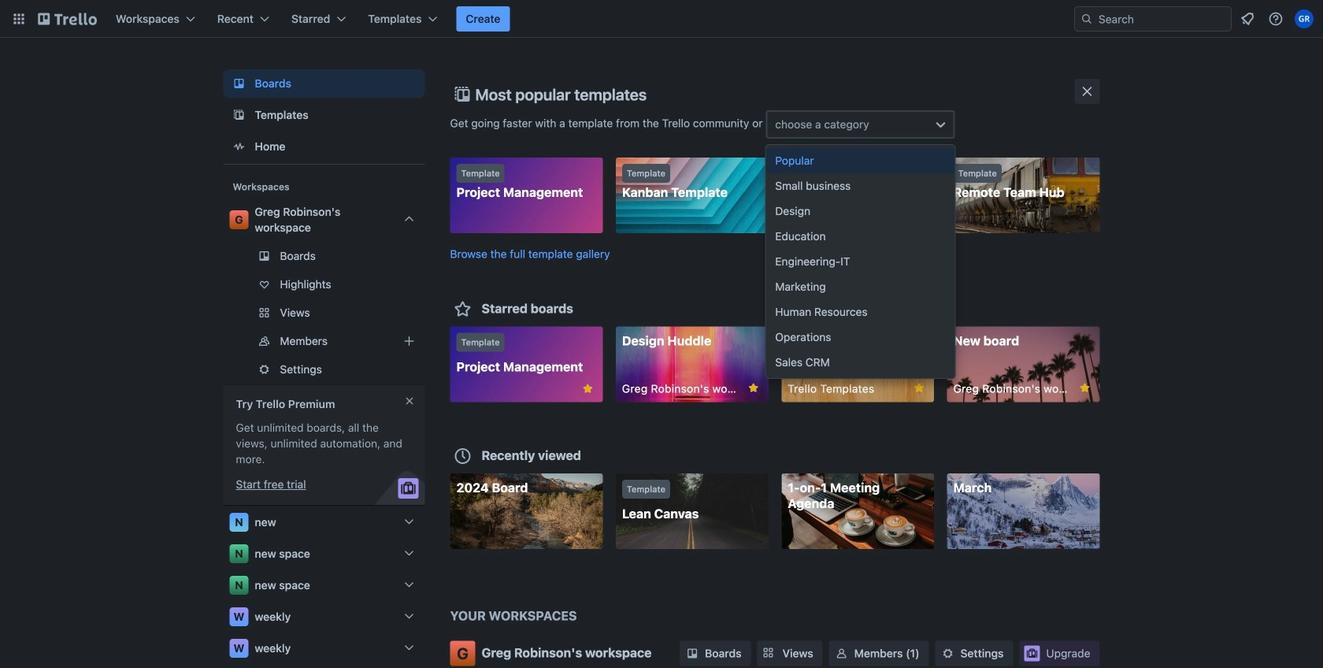 Task type: vqa. For each thing, say whether or not it's contained in the screenshot.
the leftmost the click to unstar this board. it will be removed from your starred list. icon
yes



Task type: locate. For each thing, give the bounding box(es) containing it.
Search field
[[1094, 8, 1232, 30]]

2 sm image from the left
[[834, 646, 850, 662]]

1 horizontal spatial sm image
[[834, 646, 850, 662]]

sm image
[[685, 646, 701, 662], [834, 646, 850, 662]]

1 sm image from the left
[[685, 646, 701, 662]]

0 horizontal spatial sm image
[[685, 646, 701, 662]]

home image
[[230, 137, 249, 156]]

click to unstar this board. it will be removed from your starred list. image
[[747, 381, 761, 395], [581, 382, 595, 396]]

primary element
[[0, 0, 1324, 38]]



Task type: describe. For each thing, give the bounding box(es) containing it.
1 horizontal spatial click to unstar this board. it will be removed from your starred list. image
[[747, 381, 761, 395]]

search image
[[1081, 13, 1094, 25]]

0 notifications image
[[1239, 9, 1258, 28]]

sm image
[[941, 646, 956, 662]]

add image
[[400, 332, 419, 351]]

0 horizontal spatial click to unstar this board. it will be removed from your starred list. image
[[581, 382, 595, 396]]

template board image
[[230, 106, 249, 125]]

back to home image
[[38, 6, 97, 32]]

board image
[[230, 74, 249, 93]]

greg robinson (gregrobinson96) image
[[1296, 9, 1314, 28]]

open information menu image
[[1269, 11, 1285, 27]]

click to unstar this board. it will be removed from your starred list. image
[[913, 381, 927, 395]]



